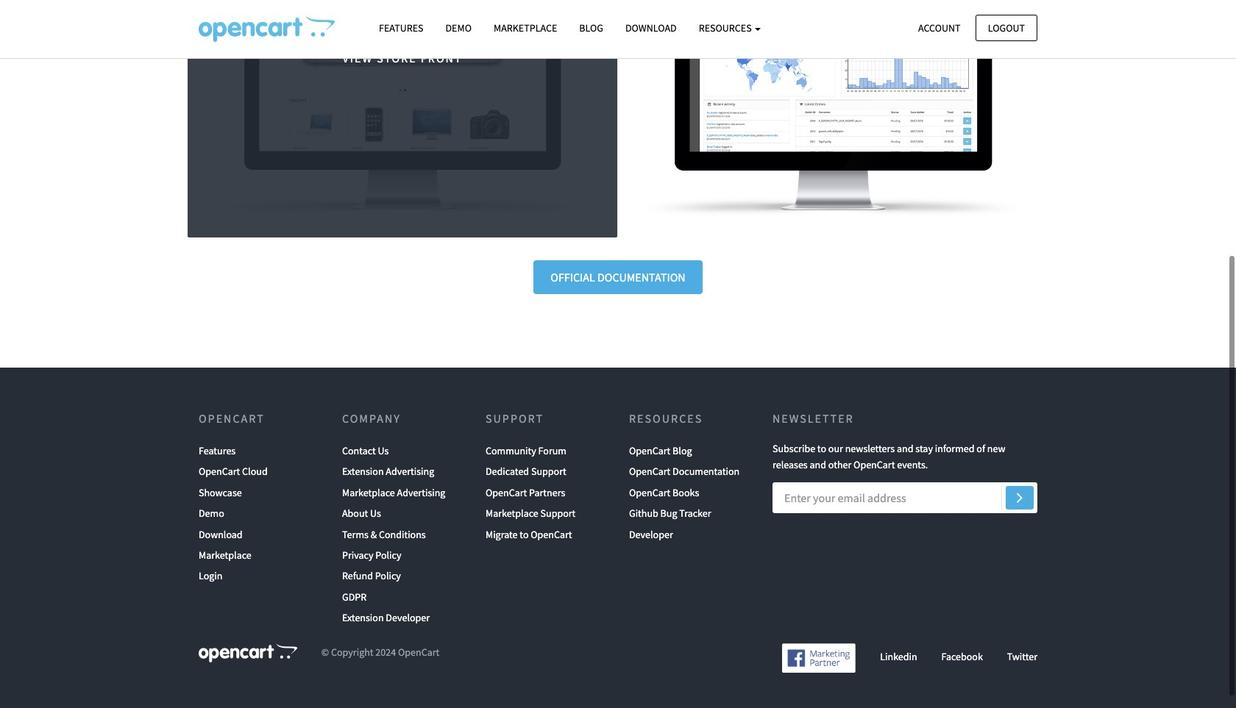 Task type: locate. For each thing, give the bounding box(es) containing it.
documentation up books
[[673, 465, 740, 479]]

twitter
[[1007, 651, 1037, 664]]

opencart inside subscribe to our newsletters and stay informed of new releases and other opencart events.
[[854, 459, 895, 472]]

support down the partners
[[540, 507, 576, 520]]

opencart
[[199, 411, 265, 426], [629, 444, 671, 458], [854, 459, 895, 472], [199, 465, 240, 479], [629, 465, 671, 479], [486, 486, 527, 500], [629, 486, 671, 500], [531, 528, 572, 541], [398, 646, 440, 660]]

opencart down the dedicated
[[486, 486, 527, 500]]

1 vertical spatial demo link
[[199, 503, 224, 524]]

1 vertical spatial demo
[[199, 507, 224, 520]]

demo up front
[[446, 21, 472, 35]]

policy down terms & conditions link
[[376, 549, 401, 562]]

documentation right official at the top
[[597, 270, 686, 285]]

developer
[[629, 528, 673, 541], [386, 612, 430, 625]]

marketplace up migrate
[[486, 507, 538, 520]]

github bug tracker link
[[629, 503, 711, 524]]

policy down 'privacy policy' link
[[375, 570, 401, 583]]

1 vertical spatial us
[[370, 507, 381, 520]]

0 vertical spatial download
[[625, 21, 677, 35]]

0 vertical spatial login
[[751, 60, 789, 75]]

opencart up github
[[629, 486, 671, 500]]

0 horizontal spatial features
[[199, 444, 236, 458]]

extension down gdpr link
[[342, 612, 384, 625]]

0 vertical spatial features link
[[368, 15, 434, 41]]

extension
[[342, 465, 384, 479], [342, 612, 384, 625]]

1 horizontal spatial &
[[793, 60, 802, 75]]

of
[[977, 442, 985, 456]]

store
[[377, 51, 417, 65]]

view for store
[[343, 51, 373, 65]]

demo down the showcase link
[[199, 507, 224, 520]]

administration
[[797, 41, 904, 56]]

download down the showcase link
[[199, 528, 243, 541]]

&
[[793, 60, 802, 75], [371, 528, 377, 541]]

opencart blog link
[[629, 441, 692, 462]]

migrate to opencart link
[[486, 524, 572, 545]]

documentation
[[597, 270, 686, 285], [673, 465, 740, 479]]

advertising
[[386, 465, 434, 479], [397, 486, 445, 500]]

Enter your email address text field
[[773, 483, 1037, 514]]

0 vertical spatial resources
[[699, 21, 754, 35]]

features up opencart cloud
[[199, 444, 236, 458]]

1 horizontal spatial and
[[897, 442, 914, 456]]

opencart down newsletters
[[854, 459, 895, 472]]

1 vertical spatial download link
[[199, 524, 243, 545]]

advertising down extension advertising 'link' on the bottom left of page
[[397, 486, 445, 500]]

0 vertical spatial developer
[[629, 528, 673, 541]]

password:
[[806, 60, 878, 75]]

2 extension from the top
[[342, 612, 384, 625]]

support for dedicated
[[531, 465, 566, 479]]

contact
[[342, 444, 376, 458]]

0 horizontal spatial demo link
[[199, 503, 224, 524]]

1 horizontal spatial demo
[[446, 21, 472, 35]]

opencart down marketplace support link
[[531, 528, 572, 541]]

demo link
[[434, 15, 483, 41], [199, 503, 224, 524]]

view left store
[[343, 51, 373, 65]]

view down resources link
[[763, 41, 794, 56]]

showcase
[[199, 486, 242, 500]]

and
[[897, 442, 914, 456], [810, 459, 826, 472]]

community
[[486, 444, 536, 458]]

0 horizontal spatial features link
[[199, 441, 236, 462]]

0 vertical spatial blog
[[579, 21, 603, 35]]

view inside view store front link
[[343, 51, 373, 65]]

marketplace support link
[[486, 503, 576, 524]]

download right blog link at the left top of the page
[[625, 21, 677, 35]]

marketplace inside marketplace support link
[[486, 507, 538, 520]]

company
[[342, 411, 401, 426]]

to down marketplace support link
[[520, 528, 529, 541]]

1 vertical spatial policy
[[375, 570, 401, 583]]

privacy policy
[[342, 549, 401, 562]]

0 horizontal spatial blog
[[579, 21, 603, 35]]

linkedin link
[[880, 651, 917, 664]]

1 vertical spatial marketplace link
[[199, 545, 251, 566]]

extension developer
[[342, 612, 430, 625]]

us up extension advertising
[[378, 444, 389, 458]]

2024
[[376, 646, 396, 660]]

0 vertical spatial documentation
[[597, 270, 686, 285]]

1 vertical spatial documentation
[[673, 465, 740, 479]]

our
[[828, 442, 843, 456]]

opencart inside opencart blog link
[[629, 444, 671, 458]]

0 vertical spatial demo
[[446, 21, 472, 35]]

marketplace left blog link at the left top of the page
[[494, 21, 557, 35]]

marketplace support
[[486, 507, 576, 520]]

0 vertical spatial to
[[817, 442, 826, 456]]

1 vertical spatial and
[[810, 459, 826, 472]]

0 vertical spatial advertising
[[386, 465, 434, 479]]

support for marketplace
[[540, 507, 576, 520]]

policy
[[376, 549, 401, 562], [375, 570, 401, 583]]

extension down contact us link
[[342, 465, 384, 479]]

2 vertical spatial support
[[540, 507, 576, 520]]

opencart for opencart documentation
[[629, 465, 671, 479]]

opencart inside 'opencart partners' link
[[486, 486, 527, 500]]

to inside subscribe to our newsletters and stay informed of new releases and other opencart events.
[[817, 442, 826, 456]]

us
[[378, 444, 389, 458], [370, 507, 381, 520]]

resources link
[[688, 15, 772, 41]]

newsletters
[[845, 442, 895, 456]]

opencart up opencart cloud
[[199, 411, 265, 426]]

demo for demo link to the left
[[199, 507, 224, 520]]

features link
[[368, 15, 434, 41], [199, 441, 236, 462]]

1 vertical spatial &
[[371, 528, 377, 541]]

1 horizontal spatial demo link
[[434, 15, 483, 41]]

0 vertical spatial features
[[379, 21, 423, 35]]

marketplace up the about us
[[342, 486, 395, 500]]

1 vertical spatial login
[[199, 570, 223, 583]]

1 horizontal spatial view
[[763, 41, 794, 56]]

view inside view administration login & password: demo
[[763, 41, 794, 56]]

1 horizontal spatial login
[[751, 60, 789, 75]]

features link up opencart cloud
[[199, 441, 236, 462]]

to left our
[[817, 442, 826, 456]]

1 vertical spatial features link
[[199, 441, 236, 462]]

facebook
[[941, 651, 983, 664]]

0 horizontal spatial developer
[[386, 612, 430, 625]]

marketplace link
[[483, 15, 568, 41], [199, 545, 251, 566]]

download for demo
[[199, 528, 243, 541]]

and up events. on the bottom right
[[897, 442, 914, 456]]

opencart up the showcase
[[199, 465, 240, 479]]

1 vertical spatial blog
[[673, 444, 692, 458]]

gdpr
[[342, 591, 367, 604]]

forum
[[538, 444, 567, 458]]

login
[[751, 60, 789, 75], [199, 570, 223, 583]]

0 vertical spatial support
[[486, 411, 544, 426]]

resources
[[699, 21, 754, 35], [629, 411, 703, 426]]

account
[[918, 21, 961, 34]]

support up "community"
[[486, 411, 544, 426]]

linkedin
[[880, 651, 917, 664]]

1 horizontal spatial blog
[[673, 444, 692, 458]]

copyright
[[331, 646, 373, 660]]

1 vertical spatial advertising
[[397, 486, 445, 500]]

1 horizontal spatial features link
[[368, 15, 434, 41]]

features for opencart cloud
[[199, 444, 236, 458]]

1 vertical spatial to
[[520, 528, 529, 541]]

1 vertical spatial features
[[199, 444, 236, 458]]

features for demo
[[379, 21, 423, 35]]

opencart up opencart documentation
[[629, 444, 671, 458]]

opencart down opencart blog link
[[629, 465, 671, 479]]

0 horizontal spatial download
[[199, 528, 243, 541]]

download
[[625, 21, 677, 35], [199, 528, 243, 541]]

developer up 2024
[[386, 612, 430, 625]]

1 horizontal spatial developer
[[629, 528, 673, 541]]

demo inside demo link
[[446, 21, 472, 35]]

1 horizontal spatial download
[[625, 21, 677, 35]]

marketplace inside marketplace advertising link
[[342, 486, 395, 500]]

support up the partners
[[531, 465, 566, 479]]

advertising inside 'link'
[[386, 465, 434, 479]]

& right terms
[[371, 528, 377, 541]]

and left other in the bottom of the page
[[810, 459, 826, 472]]

informed
[[935, 442, 975, 456]]

& inside view administration login & password: demo
[[793, 60, 802, 75]]

us for contact us
[[378, 444, 389, 458]]

1 horizontal spatial features
[[379, 21, 423, 35]]

demo link down the showcase
[[199, 503, 224, 524]]

twitter link
[[1007, 651, 1037, 664]]

0 vertical spatial demo link
[[434, 15, 483, 41]]

to for migrate
[[520, 528, 529, 541]]

about
[[342, 507, 368, 520]]

github
[[629, 507, 658, 520]]

newsletter
[[773, 411, 854, 426]]

0 horizontal spatial &
[[371, 528, 377, 541]]

download link
[[614, 15, 688, 41], [199, 524, 243, 545]]

1 vertical spatial support
[[531, 465, 566, 479]]

refund
[[342, 570, 373, 583]]

1 vertical spatial download
[[199, 528, 243, 541]]

demo link up front
[[434, 15, 483, 41]]

download for blog
[[625, 21, 677, 35]]

opencart inside the 'opencart books' link
[[629, 486, 671, 500]]

0 vertical spatial download link
[[614, 15, 688, 41]]

extension developer link
[[342, 608, 430, 629]]

opencart for opencart
[[199, 411, 265, 426]]

extension advertising link
[[342, 462, 434, 483]]

view
[[763, 41, 794, 56], [343, 51, 373, 65]]

blog
[[579, 21, 603, 35], [673, 444, 692, 458]]

about us
[[342, 507, 381, 520]]

1 extension from the top
[[342, 465, 384, 479]]

features up view store front
[[379, 21, 423, 35]]

extension inside 'link'
[[342, 465, 384, 479]]

us right "about"
[[370, 507, 381, 520]]

advertising up marketplace advertising
[[386, 465, 434, 479]]

1 horizontal spatial to
[[817, 442, 826, 456]]

0 vertical spatial and
[[897, 442, 914, 456]]

0 vertical spatial &
[[793, 60, 802, 75]]

0 vertical spatial us
[[378, 444, 389, 458]]

privacy
[[342, 549, 373, 562]]

demo
[[446, 21, 472, 35], [199, 507, 224, 520]]

1 horizontal spatial marketplace link
[[483, 15, 568, 41]]

view administration login & password: demo
[[751, 41, 916, 75]]

& left password:
[[793, 60, 802, 75]]

0 horizontal spatial view
[[343, 51, 373, 65]]

1 vertical spatial extension
[[342, 612, 384, 625]]

0 horizontal spatial download link
[[199, 524, 243, 545]]

opencart inside opencart documentation link
[[629, 465, 671, 479]]

0 vertical spatial policy
[[376, 549, 401, 562]]

to
[[817, 442, 826, 456], [520, 528, 529, 541]]

1 horizontal spatial download link
[[614, 15, 688, 41]]

0 horizontal spatial demo
[[199, 507, 224, 520]]

documentation for opencart documentation
[[673, 465, 740, 479]]

support
[[486, 411, 544, 426], [531, 465, 566, 479], [540, 507, 576, 520]]

marketplace advertising link
[[342, 483, 445, 503]]

cloud
[[242, 465, 268, 479]]

login inside view administration login & password: demo
[[751, 60, 789, 75]]

0 vertical spatial extension
[[342, 465, 384, 479]]

features link up view store front
[[368, 15, 434, 41]]

developer down github
[[629, 528, 673, 541]]

0 horizontal spatial to
[[520, 528, 529, 541]]

opencart for opencart partners
[[486, 486, 527, 500]]



Task type: vqa. For each thing, say whether or not it's contained in the screenshot.
Opencart extensions image
no



Task type: describe. For each thing, give the bounding box(es) containing it.
policy for refund policy
[[375, 570, 401, 583]]

logout link
[[976, 14, 1037, 41]]

opencart blog
[[629, 444, 692, 458]]

0 horizontal spatial and
[[810, 459, 826, 472]]

© copyright 2024 opencart
[[321, 646, 440, 660]]

blog link
[[568, 15, 614, 41]]

refund policy link
[[342, 566, 401, 587]]

tracker
[[679, 507, 711, 520]]

releases
[[773, 459, 808, 472]]

partners
[[529, 486, 565, 500]]

opencart - demo image
[[199, 15, 335, 42]]

developer link
[[629, 524, 673, 545]]

migrate to opencart
[[486, 528, 572, 541]]

events.
[[897, 459, 928, 472]]

features link for opencart cloud
[[199, 441, 236, 462]]

view store front
[[343, 51, 462, 65]]

download link for blog
[[614, 15, 688, 41]]

opencart for opencart blog
[[629, 444, 671, 458]]

contact us
[[342, 444, 389, 458]]

download link for demo
[[199, 524, 243, 545]]

dedicated support link
[[486, 462, 566, 483]]

contact us link
[[342, 441, 389, 462]]

advertising for extension advertising
[[386, 465, 434, 479]]

stay
[[916, 442, 933, 456]]

demo for rightmost demo link
[[446, 21, 472, 35]]

new
[[987, 442, 1006, 456]]

bug
[[660, 507, 677, 520]]

opencart documentation link
[[629, 462, 740, 483]]

opencart documentation
[[629, 465, 740, 479]]

privacy policy link
[[342, 545, 401, 566]]

github bug tracker
[[629, 507, 711, 520]]

1 vertical spatial developer
[[386, 612, 430, 625]]

view store front link
[[188, 0, 617, 238]]

advertising for marketplace advertising
[[397, 486, 445, 500]]

migrate
[[486, 528, 518, 541]]

opencart right 2024
[[398, 646, 440, 660]]

opencart partners link
[[486, 483, 565, 503]]

to for subscribe
[[817, 442, 826, 456]]

books
[[673, 486, 699, 500]]

account link
[[906, 14, 973, 41]]

official documentation link
[[534, 260, 702, 294]]

©
[[321, 646, 329, 660]]

official documentation
[[551, 270, 686, 285]]

conditions
[[379, 528, 426, 541]]

extension for extension advertising
[[342, 465, 384, 479]]

marketplace up login link
[[199, 549, 251, 562]]

0 vertical spatial marketplace link
[[483, 15, 568, 41]]

community forum link
[[486, 441, 567, 462]]

other
[[828, 459, 852, 472]]

opencart books link
[[629, 483, 699, 503]]

dedicated
[[486, 465, 529, 479]]

opencart for opencart books
[[629, 486, 671, 500]]

terms
[[342, 528, 369, 541]]

subscribe
[[773, 442, 815, 456]]

terms & conditions link
[[342, 524, 426, 545]]

view for administration
[[763, 41, 794, 56]]

opencart cloud link
[[199, 462, 268, 483]]

policy for privacy policy
[[376, 549, 401, 562]]

login link
[[199, 566, 223, 587]]

angle right image
[[1017, 489, 1023, 506]]

opencart partners
[[486, 486, 565, 500]]

logout
[[988, 21, 1025, 34]]

1 vertical spatial resources
[[629, 411, 703, 426]]

extension for extension developer
[[342, 612, 384, 625]]

subscribe to our newsletters and stay informed of new releases and other opencart events.
[[773, 442, 1006, 472]]

official
[[551, 270, 595, 285]]

refund policy
[[342, 570, 401, 583]]

facebook link
[[941, 651, 983, 664]]

demo
[[881, 60, 916, 75]]

0 horizontal spatial login
[[199, 570, 223, 583]]

opencart books
[[629, 486, 699, 500]]

us for about us
[[370, 507, 381, 520]]

extension advertising
[[342, 465, 434, 479]]

terms & conditions
[[342, 528, 426, 541]]

front
[[421, 51, 462, 65]]

0 horizontal spatial marketplace link
[[199, 545, 251, 566]]

features link for demo
[[368, 15, 434, 41]]

opencart image
[[199, 644, 297, 663]]

showcase link
[[199, 483, 242, 503]]

about us link
[[342, 503, 381, 524]]

documentation for official documentation
[[597, 270, 686, 285]]

community forum
[[486, 444, 567, 458]]

marketplace advertising
[[342, 486, 445, 500]]

dedicated support
[[486, 465, 566, 479]]

gdpr link
[[342, 587, 367, 608]]

opencart for opencart cloud
[[199, 465, 240, 479]]

facebook marketing partner image
[[782, 644, 856, 673]]

opencart inside migrate to opencart link
[[531, 528, 572, 541]]

opencart cloud
[[199, 465, 268, 479]]



